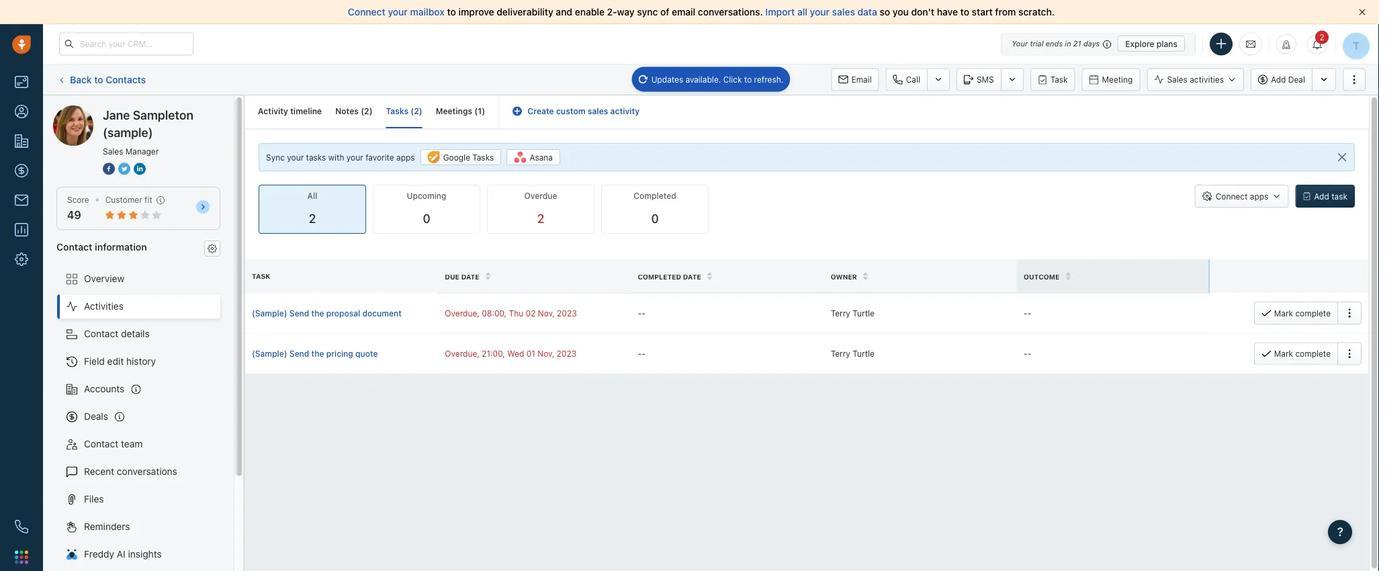 Task type: locate. For each thing, give the bounding box(es) containing it.
0 vertical spatial mark complete button
[[1255, 302, 1338, 325]]

terry turtle for overdue , 21:00, wed 01 nov, 2023
[[831, 349, 875, 358]]

sales left activities
[[1168, 75, 1188, 84]]

field
[[84, 356, 105, 367]]

the left pricing
[[312, 349, 324, 358]]

freddy ai insights
[[84, 549, 162, 560]]

turtle
[[853, 309, 875, 318], [853, 349, 875, 358]]

create custom sales activity link
[[513, 107, 640, 116]]

1 horizontal spatial tasks
[[473, 153, 494, 162]]

3 ( from the left
[[475, 107, 478, 116]]

available.
[[686, 75, 721, 84]]

jane down back at the top of the page
[[80, 105, 101, 116]]

activity
[[258, 107, 288, 116]]

0 vertical spatial the
[[312, 309, 324, 318]]

0 horizontal spatial )
[[369, 107, 373, 116]]

2 horizontal spatial )
[[482, 107, 485, 116]]

custom
[[556, 107, 586, 116]]

mark complete button for 21:00, wed 01 nov, 2023
[[1255, 342, 1338, 365]]

terry turtle for overdue , 08:00, thu 02 nov, 2023
[[831, 309, 875, 318]]

1 vertical spatial (sample)
[[252, 349, 287, 358]]

1 ( from the left
[[361, 107, 364, 116]]

outcome
[[1024, 273, 1060, 281]]

0 vertical spatial tasks
[[386, 107, 409, 116]]

) right notes
[[369, 107, 373, 116]]

1 horizontal spatial date
[[683, 273, 702, 281]]

2 down the all
[[309, 211, 316, 226]]

to right back at the top of the page
[[94, 74, 103, 85]]

apps right favorite
[[397, 153, 415, 162]]

task inside button
[[1051, 75, 1068, 84]]

0 horizontal spatial sales
[[588, 107, 608, 116]]

0 vertical spatial mark
[[1275, 309, 1294, 318]]

, left 21:00,
[[477, 349, 480, 358]]

0 horizontal spatial tasks
[[386, 107, 409, 116]]

freddy
[[84, 549, 114, 560]]

1 mark complete button from the top
[[1255, 302, 1338, 325]]

the left proposal
[[312, 309, 324, 318]]

01
[[527, 349, 536, 358]]

0 vertical spatial contact
[[56, 241, 92, 252]]

with
[[328, 153, 344, 162]]

your
[[1012, 39, 1028, 48]]

apps left add task button
[[1251, 192, 1269, 201]]

1 vertical spatial terry
[[831, 349, 851, 358]]

recent
[[84, 466, 114, 477]]

refresh.
[[755, 75, 784, 84]]

,
[[477, 309, 480, 318], [477, 349, 480, 358]]

contact for contact team
[[84, 439, 118, 450]]

( right meetings
[[475, 107, 478, 116]]

create custom sales activity
[[528, 107, 640, 116]]

2 horizontal spatial (
[[475, 107, 478, 116]]

overdue down asana
[[525, 191, 558, 201]]

2 , from the top
[[477, 349, 480, 358]]

0 for completed
[[652, 211, 659, 226]]

1 vertical spatial add
[[1315, 192, 1330, 201]]

0 vertical spatial send
[[290, 309, 309, 318]]

jane sampleton (sample) up manager
[[103, 108, 194, 139]]

0 horizontal spatial add
[[1272, 75, 1287, 84]]

1 vertical spatial overdue
[[445, 309, 477, 318]]

mark complete
[[1275, 309, 1331, 318], [1275, 349, 1331, 358]]

connect apps button
[[1195, 185, 1289, 208], [1195, 185, 1289, 208]]

mark for 08:00, thu 02 nov, 2023
[[1275, 309, 1294, 318]]

1 , from the top
[[477, 309, 480, 318]]

1 vertical spatial ,
[[477, 349, 480, 358]]

sales up facebook circled icon
[[103, 147, 123, 156]]

asana
[[530, 153, 553, 162]]

call button
[[886, 68, 927, 91]]

details
[[121, 328, 150, 339]]

add task button
[[1296, 185, 1356, 208]]

1 horizontal spatial connect
[[1216, 192, 1248, 201]]

2 nov, from the top
[[538, 349, 555, 358]]

2 ) from the left
[[419, 107, 423, 116]]

0 horizontal spatial date
[[461, 273, 480, 281]]

1 vertical spatial mark complete
[[1275, 349, 1331, 358]]

2 turtle from the top
[[853, 349, 875, 358]]

add left deal
[[1272, 75, 1287, 84]]

2 (sample) from the top
[[252, 349, 287, 358]]

send left pricing
[[290, 349, 309, 358]]

2 0 from the left
[[652, 211, 659, 226]]

terry for overdue , 21:00, wed 01 nov, 2023
[[831, 349, 851, 358]]

1 vertical spatial (sample)
[[103, 125, 153, 139]]

0 horizontal spatial (
[[361, 107, 364, 116]]

1 horizontal spatial 0
[[652, 211, 659, 226]]

1 vertical spatial completed
[[638, 273, 682, 281]]

add inside button
[[1315, 192, 1330, 201]]

all
[[798, 6, 808, 17]]

1 date from the left
[[461, 273, 480, 281]]

twitter circled image
[[118, 161, 130, 176]]

) for tasks ( 2 )
[[419, 107, 423, 116]]

1 vertical spatial apps
[[1251, 192, 1269, 201]]

0 vertical spatial overdue
[[525, 191, 558, 201]]

2 vertical spatial overdue
[[445, 349, 477, 358]]

proposal
[[326, 309, 360, 318]]

3 ) from the left
[[482, 107, 485, 116]]

, for 21:00,
[[477, 349, 480, 358]]

task button
[[1031, 68, 1076, 91]]

what's new image
[[1282, 40, 1292, 49]]

tasks right google
[[473, 153, 494, 162]]

explore
[[1126, 39, 1155, 48]]

overview
[[84, 273, 124, 284]]

0 vertical spatial (sample)
[[252, 309, 287, 318]]

overdue left 08:00,
[[445, 309, 477, 318]]

) for notes ( 2 )
[[369, 107, 373, 116]]

0 horizontal spatial apps
[[397, 153, 415, 162]]

( right notes
[[361, 107, 364, 116]]

score 49
[[67, 195, 89, 222]]

plans
[[1157, 39, 1178, 48]]

add for add task
[[1315, 192, 1330, 201]]

1 vertical spatial terry turtle
[[831, 349, 875, 358]]

) right meetings
[[482, 107, 485, 116]]

1 vertical spatial sales
[[103, 147, 123, 156]]

0 horizontal spatial jane
[[80, 105, 101, 116]]

1 the from the top
[[312, 309, 324, 318]]

mark complete button
[[1255, 302, 1338, 325], [1255, 342, 1338, 365]]

2023 right 01
[[557, 349, 577, 358]]

) left meetings
[[419, 107, 423, 116]]

2 terry from the top
[[831, 349, 851, 358]]

contact
[[56, 241, 92, 252], [84, 328, 118, 339], [84, 439, 118, 450]]

, for 08:00,
[[477, 309, 480, 318]]

0 vertical spatial nov,
[[538, 309, 555, 318]]

nov, right 01
[[538, 349, 555, 358]]

your right sync on the left of page
[[287, 153, 304, 162]]

1 vertical spatial send
[[290, 349, 309, 358]]

tasks right notes ( 2 )
[[386, 107, 409, 116]]

2 vertical spatial contact
[[84, 439, 118, 450]]

edit
[[107, 356, 124, 367]]

1 (sample) from the top
[[252, 309, 287, 318]]

0 vertical spatial 2023
[[557, 309, 577, 318]]

(sample)
[[252, 309, 287, 318], [252, 349, 287, 358]]

nov,
[[538, 309, 555, 318], [538, 349, 555, 358]]

2 ( from the left
[[411, 107, 414, 116]]

explore plans link
[[1119, 36, 1186, 52]]

(sample) for (sample) send the pricing quote
[[252, 349, 287, 358]]

2 mark complete button from the top
[[1255, 342, 1338, 365]]

1 terry turtle from the top
[[831, 309, 875, 318]]

turtle for 08:00, thu 02 nov, 2023
[[853, 309, 875, 318]]

meetings
[[436, 107, 473, 116]]

in
[[1065, 39, 1072, 48]]

1 terry from the top
[[831, 309, 851, 318]]

overdue for overdue , 21:00, wed 01 nov, 2023
[[445, 349, 477, 358]]

back to contacts link
[[56, 69, 147, 90]]

0
[[423, 211, 431, 226], [652, 211, 659, 226]]

2 the from the top
[[312, 349, 324, 358]]

0 vertical spatial terry
[[831, 309, 851, 318]]

0 up completed date
[[652, 211, 659, 226]]

0 vertical spatial sales
[[833, 6, 855, 17]]

your right with
[[347, 153, 363, 162]]

1 ) from the left
[[369, 107, 373, 116]]

sampleton down contacts
[[103, 105, 150, 116]]

2 terry turtle from the top
[[831, 349, 875, 358]]

1 mark complete from the top
[[1275, 309, 1331, 318]]

1
[[478, 107, 482, 116]]

1 vertical spatial connect
[[1216, 192, 1248, 201]]

(sample) send the proposal document
[[252, 309, 402, 318]]

2 mark from the top
[[1275, 349, 1294, 358]]

the
[[312, 309, 324, 318], [312, 349, 324, 358]]

0 down 'upcoming'
[[423, 211, 431, 226]]

data
[[858, 6, 878, 17]]

send email image
[[1247, 39, 1256, 50]]

1 horizontal spatial sales
[[1168, 75, 1188, 84]]

so
[[880, 6, 891, 17]]

1 nov, from the top
[[538, 309, 555, 318]]

ends
[[1046, 39, 1063, 48]]

terry
[[831, 309, 851, 318], [831, 349, 851, 358]]

your left mailbox
[[388, 6, 408, 17]]

customer
[[105, 195, 142, 205]]

to right mailbox
[[447, 6, 456, 17]]

date for completed date
[[683, 273, 702, 281]]

0 vertical spatial turtle
[[853, 309, 875, 318]]

1 horizontal spatial task
[[1051, 75, 1068, 84]]

close image
[[1360, 9, 1366, 15]]

terry turtle
[[831, 309, 875, 318], [831, 349, 875, 358]]

sales left 'activity'
[[588, 107, 608, 116]]

0 vertical spatial terry turtle
[[831, 309, 875, 318]]

nov, for 02
[[538, 309, 555, 318]]

2023 right 02
[[557, 309, 577, 318]]

(
[[361, 107, 364, 116], [411, 107, 414, 116], [475, 107, 478, 116]]

mark complete button for 08:00, thu 02 nov, 2023
[[1255, 302, 1338, 325]]

1 vertical spatial mark
[[1275, 349, 1294, 358]]

(sample) inside (sample) send the pricing quote link
[[252, 349, 287, 358]]

email
[[672, 6, 696, 17]]

mark for 21:00, wed 01 nov, 2023
[[1275, 349, 1294, 358]]

1 vertical spatial complete
[[1296, 349, 1331, 358]]

1 horizontal spatial add
[[1315, 192, 1330, 201]]

( for tasks
[[411, 107, 414, 116]]

jane down back to contacts in the top left of the page
[[103, 108, 130, 122]]

2 date from the left
[[683, 273, 702, 281]]

, left 08:00,
[[477, 309, 480, 318]]

add
[[1272, 75, 1287, 84], [1315, 192, 1330, 201]]

1 mark from the top
[[1275, 309, 1294, 318]]

2 send from the top
[[290, 349, 309, 358]]

0 vertical spatial completed
[[634, 191, 677, 201]]

activity
[[611, 107, 640, 116]]

0 vertical spatial task
[[1051, 75, 1068, 84]]

0 vertical spatial connect
[[348, 6, 386, 17]]

and
[[556, 6, 573, 17]]

task
[[1051, 75, 1068, 84], [252, 272, 271, 280]]

mark complete for overdue , 21:00, wed 01 nov, 2023
[[1275, 349, 1331, 358]]

1 vertical spatial 2023
[[557, 349, 577, 358]]

0 horizontal spatial connect
[[348, 6, 386, 17]]

(sample) up sales manager
[[103, 125, 153, 139]]

nov, right 02
[[538, 309, 555, 318]]

send for proposal
[[290, 309, 309, 318]]

0 vertical spatial (sample)
[[152, 105, 190, 116]]

( for meetings
[[475, 107, 478, 116]]

( left meetings
[[411, 107, 414, 116]]

0 vertical spatial add
[[1272, 75, 1287, 84]]

0 vertical spatial sales
[[1168, 75, 1188, 84]]

contact up recent
[[84, 439, 118, 450]]

overdue for overdue
[[525, 191, 558, 201]]

mng settings image
[[208, 244, 217, 253]]

0 horizontal spatial 0
[[423, 211, 431, 226]]

your trial ends in 21 days
[[1012, 39, 1100, 48]]

1 complete from the top
[[1296, 309, 1331, 318]]

1 horizontal spatial jane
[[103, 108, 130, 122]]

connect for connect apps
[[1216, 192, 1248, 201]]

0 vertical spatial ,
[[477, 309, 480, 318]]

sync your tasks with your favorite apps
[[266, 153, 415, 162]]

1 horizontal spatial apps
[[1251, 192, 1269, 201]]

contact down activities
[[84, 328, 118, 339]]

1 send from the top
[[290, 309, 309, 318]]

to
[[447, 6, 456, 17], [961, 6, 970, 17], [94, 74, 103, 85], [745, 75, 752, 84]]

connect your mailbox to improve deliverability and enable 2-way sync of email conversations. import all your sales data so you don't have to start from scratch.
[[348, 6, 1055, 17]]

sales
[[1168, 75, 1188, 84], [103, 147, 123, 156]]

( for notes
[[361, 107, 364, 116]]

1 vertical spatial sales
[[588, 107, 608, 116]]

1 vertical spatial the
[[312, 349, 324, 358]]

add inside button
[[1272, 75, 1287, 84]]

2 right notes
[[364, 107, 369, 116]]

1 vertical spatial contact
[[84, 328, 118, 339]]

thu
[[509, 309, 524, 318]]

overdue , 08:00, thu 02 nov, 2023
[[445, 309, 577, 318]]

1 vertical spatial turtle
[[853, 349, 875, 358]]

0 horizontal spatial sales
[[103, 147, 123, 156]]

2 complete from the top
[[1296, 349, 1331, 358]]

contact information
[[56, 241, 147, 252]]

(sample) send the pricing quote link
[[252, 348, 432, 360]]

1 horizontal spatial )
[[419, 107, 423, 116]]

the for proposal
[[312, 309, 324, 318]]

your
[[388, 6, 408, 17], [810, 6, 830, 17], [287, 153, 304, 162], [347, 153, 363, 162]]

add left task
[[1315, 192, 1330, 201]]

date
[[461, 273, 480, 281], [683, 273, 702, 281]]

-
[[638, 309, 642, 318], [642, 309, 646, 318], [1024, 309, 1028, 318], [1028, 309, 1032, 318], [638, 349, 642, 358], [642, 349, 646, 358], [1024, 349, 1028, 358], [1028, 349, 1032, 358]]

call
[[906, 75, 921, 84]]

49 button
[[67, 209, 81, 222]]

history
[[126, 356, 156, 367]]

overdue left 21:00,
[[445, 349, 477, 358]]

1 turtle from the top
[[853, 309, 875, 318]]

activity timeline
[[258, 107, 322, 116]]

0 vertical spatial apps
[[397, 153, 415, 162]]

email button
[[832, 68, 880, 91]]

sales left data
[[833, 6, 855, 17]]

send
[[290, 309, 309, 318], [290, 349, 309, 358]]

completed
[[634, 191, 677, 201], [638, 273, 682, 281]]

1 vertical spatial mark complete button
[[1255, 342, 1338, 365]]

1 horizontal spatial (
[[411, 107, 414, 116]]

0 vertical spatial mark complete
[[1275, 309, 1331, 318]]

connect
[[348, 6, 386, 17], [1216, 192, 1248, 201]]

1 vertical spatial tasks
[[473, 153, 494, 162]]

0 horizontal spatial task
[[252, 272, 271, 280]]

send up (sample) send the pricing quote
[[290, 309, 309, 318]]

2 mark complete from the top
[[1275, 349, 1331, 358]]

(sample) up manager
[[152, 105, 190, 116]]

accounts
[[84, 383, 125, 395]]

0 vertical spatial complete
[[1296, 309, 1331, 318]]

(sample) inside (sample) send the proposal document link
[[252, 309, 287, 318]]

back
[[70, 74, 92, 85]]

1 0 from the left
[[423, 211, 431, 226]]

contact down 49 button
[[56, 241, 92, 252]]

1 vertical spatial nov,
[[538, 349, 555, 358]]



Task type: vqa. For each thing, say whether or not it's contained in the screenshot.
Press SPACE to select this row. row containing Jay Patel (sample)
no



Task type: describe. For each thing, give the bounding box(es) containing it.
start
[[972, 6, 993, 17]]

ai
[[117, 549, 125, 560]]

notes ( 2 )
[[335, 107, 373, 116]]

all
[[308, 191, 317, 201]]

due date
[[445, 273, 480, 281]]

2 left meetings
[[414, 107, 419, 116]]

2 right what's new image
[[1320, 33, 1325, 42]]

import all your sales data link
[[766, 6, 880, 17]]

the for pricing
[[312, 349, 324, 358]]

reminders
[[84, 521, 130, 532]]

sales for sales manager
[[103, 147, 123, 156]]

to right click
[[745, 75, 752, 84]]

insights
[[128, 549, 162, 560]]

updates
[[652, 75, 684, 84]]

deliverability
[[497, 6, 554, 17]]

updates available. click to refresh.
[[652, 75, 784, 84]]

create
[[528, 107, 554, 116]]

add for add deal
[[1272, 75, 1287, 84]]

recent conversations
[[84, 466, 177, 477]]

fit
[[145, 195, 152, 205]]

tasks
[[306, 153, 326, 162]]

(sample) for (sample) send the proposal document
[[252, 309, 287, 318]]

2 link
[[1308, 31, 1329, 54]]

sms
[[977, 75, 995, 84]]

send for pricing
[[290, 349, 309, 358]]

2-
[[607, 6, 617, 17]]

activities
[[84, 301, 124, 312]]

) for meetings ( 1 )
[[482, 107, 485, 116]]

files
[[84, 494, 104, 505]]

to left the start
[[961, 6, 970, 17]]

(sample) send the pricing quote
[[252, 349, 378, 358]]

sales for sales activities
[[1168, 75, 1188, 84]]

phone element
[[8, 513, 35, 540]]

completed date
[[638, 273, 702, 281]]

scratch.
[[1019, 6, 1055, 17]]

sms button
[[957, 68, 1001, 91]]

explore plans
[[1126, 39, 1178, 48]]

1 horizontal spatial sales
[[833, 6, 855, 17]]

49
[[67, 209, 81, 222]]

jane sampleton (sample) down contacts
[[80, 105, 190, 116]]

of
[[661, 6, 670, 17]]

owner
[[831, 273, 858, 281]]

meetings ( 1 )
[[436, 107, 485, 116]]

conversations.
[[698, 6, 763, 17]]

google tasks
[[443, 153, 494, 162]]

0 for upcoming
[[423, 211, 431, 226]]

sync
[[637, 6, 658, 17]]

pricing
[[326, 349, 353, 358]]

linkedin circled image
[[134, 161, 146, 176]]

02
[[526, 309, 536, 318]]

meeting button
[[1082, 68, 1141, 91]]

conversations
[[117, 466, 177, 477]]

(sample) send the proposal document link
[[252, 307, 432, 319]]

your right all
[[810, 6, 830, 17]]

task
[[1332, 192, 1348, 201]]

add deal button
[[1251, 68, 1313, 91]]

wed
[[508, 349, 525, 358]]

add deal
[[1272, 75, 1306, 84]]

deal
[[1289, 75, 1306, 84]]

click
[[724, 75, 742, 84]]

connect your mailbox link
[[348, 6, 447, 17]]

google tasks button
[[420, 149, 502, 165]]

nov, for 01
[[538, 349, 555, 358]]

email
[[852, 75, 872, 84]]

connect apps
[[1216, 192, 1269, 201]]

trial
[[1031, 39, 1044, 48]]

manager
[[126, 147, 159, 156]]

turtle for 21:00, wed 01 nov, 2023
[[853, 349, 875, 358]]

activities
[[1190, 75, 1225, 84]]

sales manager
[[103, 147, 159, 156]]

sales activities
[[1168, 75, 1225, 84]]

2 down asana
[[537, 211, 545, 226]]

enable
[[575, 6, 605, 17]]

team
[[121, 439, 143, 450]]

08:00,
[[482, 309, 507, 318]]

contact for contact details
[[84, 328, 118, 339]]

way
[[617, 6, 635, 17]]

phone image
[[15, 520, 28, 534]]

21
[[1074, 39, 1082, 48]]

score
[[67, 195, 89, 205]]

freshworks switcher image
[[15, 551, 28, 564]]

overdue for overdue , 08:00, thu 02 nov, 2023
[[445, 309, 477, 318]]

tasks ( 2 )
[[386, 107, 423, 116]]

Search your CRM... text field
[[59, 33, 194, 55]]

back to contacts
[[70, 74, 146, 85]]

facebook circled image
[[103, 161, 115, 176]]

notes
[[335, 107, 359, 116]]

contact for contact information
[[56, 241, 92, 252]]

sampleton up manager
[[133, 108, 194, 122]]

quote
[[356, 349, 378, 358]]

complete for 08:00, thu 02 nov, 2023
[[1296, 309, 1331, 318]]

connect for connect your mailbox to improve deliverability and enable 2-way sync of email conversations. import all your sales data so you don't have to start from scratch.
[[348, 6, 386, 17]]

meeting
[[1103, 75, 1133, 84]]

information
[[95, 241, 147, 252]]

field edit history
[[84, 356, 156, 367]]

date for due date
[[461, 273, 480, 281]]

completed for completed
[[634, 191, 677, 201]]

2023 for overdue , 08:00, thu 02 nov, 2023
[[557, 309, 577, 318]]

complete for 21:00, wed 01 nov, 2023
[[1296, 349, 1331, 358]]

upcoming
[[407, 191, 447, 201]]

2023 for overdue , 21:00, wed 01 nov, 2023
[[557, 349, 577, 358]]

tasks inside button
[[473, 153, 494, 162]]

1 vertical spatial task
[[252, 272, 271, 280]]

mark complete for overdue , 08:00, thu 02 nov, 2023
[[1275, 309, 1331, 318]]

completed for completed date
[[638, 273, 682, 281]]

add task
[[1315, 192, 1348, 201]]

deals
[[84, 411, 108, 422]]

terry for overdue , 08:00, thu 02 nov, 2023
[[831, 309, 851, 318]]

from
[[996, 6, 1017, 17]]

import
[[766, 6, 795, 17]]

google
[[443, 153, 470, 162]]

call link
[[886, 68, 927, 91]]



